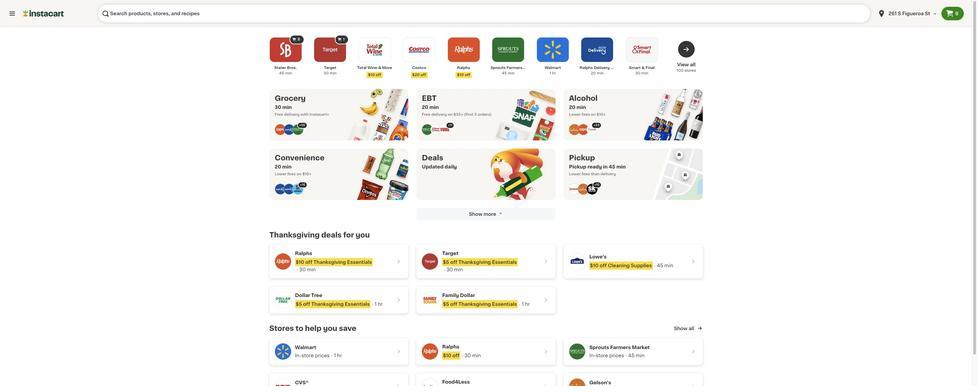 Task type: describe. For each thing, give the bounding box(es) containing it.
min inside the ebt 20 min free delivery on $35+ (first 3 orders)
[[430, 105, 439, 110]]

15
[[597, 183, 600, 186]]

in-store prices for sprouts farmers market
[[590, 354, 625, 358]]

59
[[301, 124, 305, 127]]

alcohol
[[570, 95, 598, 102]]

farmers for sprouts farmers market 45 min
[[507, 66, 523, 70]]

off inside $5 off thanksgiving essentials 30 min
[[451, 260, 458, 265]]

free for ebt
[[422, 113, 431, 117]]

ralphs $10 off
[[457, 66, 471, 77]]

ralphs inside ralphs delivery now 20 min
[[580, 66, 593, 70]]

delivery for grocery
[[284, 113, 300, 117]]

more
[[382, 66, 392, 70]]

target image
[[319, 38, 342, 61]]

to
[[296, 325, 304, 332]]

costco $20 off
[[413, 66, 427, 77]]

1 vertical spatial gelson's logo image
[[578, 184, 589, 195]]

gelson's link
[[564, 374, 703, 387]]

alcohol heading
[[570, 95, 606, 103]]

1 for dollar tree
[[375, 302, 377, 307]]

sprouts farmers market 45 min
[[491, 66, 537, 75]]

grocery
[[275, 95, 306, 102]]

min inside smart & final 30 min
[[642, 71, 649, 75]]

with
[[301, 113, 309, 117]]

in
[[604, 165, 608, 169]]

min right $10 off
[[472, 354, 481, 358]]

dollar tree
[[295, 293, 323, 298]]

0 vertical spatial gelson's logo image
[[570, 124, 580, 135]]

ralphs delivery now image
[[586, 38, 609, 61]]

essentials inside $10 off thanksgiving essentials 30 min
[[347, 260, 372, 265]]

prices for 45 min
[[610, 354, 625, 358]]

ready
[[588, 165, 602, 169]]

$5 for dollar tree
[[296, 302, 302, 307]]

9
[[956, 11, 959, 16]]

53
[[596, 124, 600, 127]]

$10 off thanksgiving essentials 30 min
[[296, 260, 372, 272]]

lower for convenience
[[275, 172, 287, 176]]

$10 inside ralphs $10 off
[[458, 73, 464, 77]]

in- for sprouts farmers market
[[590, 354, 596, 358]]

ralphs delivery now 20 min
[[580, 66, 620, 75]]

pickup pickup ready in 45 min lower fees than delivery
[[570, 155, 626, 176]]

30 inside target 30 min
[[324, 71, 329, 75]]

$10 inside "total wine & more $10 off"
[[368, 73, 375, 77]]

lowe's image
[[570, 254, 586, 270]]

$10+ for convenience
[[303, 172, 312, 176]]

$10 off cleaning supplies
[[591, 264, 653, 268]]

+ for alcohol
[[594, 124, 596, 127]]

261 s figueroa st button
[[874, 4, 942, 23]]

$5 inside $5 off thanksgiving essentials 30 min
[[443, 260, 449, 265]]

market for sprouts farmers market
[[632, 346, 650, 350]]

tree
[[311, 293, 323, 298]]

all for show all
[[689, 327, 695, 331]]

+ for grocery
[[299, 124, 301, 127]]

you for for
[[356, 232, 370, 239]]

30 min
[[465, 354, 481, 358]]

$10 for $10 off
[[443, 354, 452, 358]]

final
[[646, 66, 655, 70]]

sprouts for sprouts farmers market 45 min
[[491, 66, 506, 70]]

+ 15
[[595, 183, 600, 186]]

show all
[[675, 327, 695, 331]]

off left 30 min
[[453, 354, 460, 358]]

stater
[[275, 66, 286, 70]]

for
[[344, 232, 354, 239]]

family dollar
[[443, 293, 475, 298]]

& inside "total wine & more $10 off"
[[378, 66, 382, 70]]

walmart for walmart
[[295, 346, 317, 350]]

stater bros. image
[[274, 38, 297, 61]]

s
[[899, 11, 902, 16]]

super king logo image
[[587, 184, 598, 195]]

free for grocery
[[275, 113, 283, 117]]

fees for convenience
[[288, 172, 296, 176]]

daily
[[445, 165, 457, 169]]

2 dollar from the left
[[460, 293, 475, 298]]

alcohol 20 min lower fees on $10+
[[570, 95, 606, 117]]

1 for family dollar
[[522, 302, 524, 307]]

0 vertical spatial ralphs delivery now logo image
[[284, 124, 295, 135]]

+ 59
[[299, 124, 305, 127]]

costco
[[413, 66, 427, 70]]

lower inside pickup pickup ready in 45 min lower fees than delivery
[[570, 172, 581, 176]]

& inside smart & final 30 min
[[642, 66, 645, 70]]

off down family
[[451, 302, 458, 307]]

you for help
[[323, 325, 338, 332]]

farmers for sprouts farmers market
[[611, 346, 631, 350]]

stores
[[685, 69, 697, 73]]

show for show all
[[675, 327, 688, 331]]

min inside pickup pickup ready in 45 min lower fees than delivery
[[617, 165, 626, 169]]

ralphs image for $10 off
[[422, 344, 438, 360]]

vallarta supermarkets logo image
[[587, 124, 598, 135]]

food4less
[[443, 380, 470, 385]]

$5 for family dollar
[[443, 302, 449, 307]]

1 sprouts farmers market logo image from the left
[[293, 124, 303, 135]]

30 inside grocery 30 min free delivery with instacart+
[[275, 105, 282, 110]]

prices for 1 hr
[[315, 354, 330, 358]]

$5 off thanksgiving essentials for dollar
[[443, 302, 517, 307]]

min inside sprouts farmers market 45 min
[[508, 71, 515, 75]]

smart & final 30 min
[[630, 66, 655, 75]]

ebt 20 min free delivery on $35+ (first 3 orders)
[[422, 95, 492, 117]]

off down lowe's
[[600, 264, 607, 268]]

smart & final logo image
[[431, 124, 442, 135]]

food4less delivery now logo image
[[284, 184, 295, 195]]

dollar tree image
[[275, 292, 291, 309]]

deals updated daily
[[422, 155, 457, 169]]

total wine & more image
[[363, 38, 386, 61]]

stores
[[270, 325, 294, 332]]

on for convenience
[[297, 172, 302, 176]]

$20
[[413, 73, 420, 77]]

min inside grocery 30 min free delivery with instacart+
[[283, 105, 292, 110]]

orders)
[[478, 113, 492, 117]]

$10 for $10 off thanksgiving essentials 30 min
[[296, 260, 304, 265]]

thanksgiving inside $5 off thanksgiving essentials 30 min
[[459, 260, 491, 265]]

$5 off thanksgiving essentials 30 min
[[443, 260, 517, 272]]

1 ralphs logo image from the left
[[275, 124, 286, 135]]

thanksgiving deals for you
[[270, 232, 370, 239]]

+ 53
[[594, 124, 600, 127]]

convenience 20 min lower fees on $10+
[[275, 155, 325, 176]]

8
[[298, 38, 300, 41]]

ebt
[[422, 95, 437, 102]]

1 vertical spatial ralphs delivery now logo image
[[275, 184, 286, 195]]

family dollar image
[[422, 292, 438, 309]]

20 for ebt
[[422, 105, 429, 110]]

supplies
[[631, 264, 653, 268]]

1 for walmart
[[334, 354, 336, 358]]

ralphs image
[[453, 38, 476, 61]]

11
[[450, 124, 453, 127]]

1 dollar from the left
[[295, 293, 310, 298]]

delivery
[[594, 66, 610, 70]]

45 min for sprouts farmers market
[[629, 354, 645, 358]]

st
[[926, 11, 931, 16]]

pickup heading
[[570, 154, 626, 162]]

than
[[591, 172, 600, 176]]

45 min for lowe's
[[657, 264, 674, 268]]

min right "supplies"
[[665, 264, 674, 268]]

$35+
[[454, 113, 464, 117]]

3
[[475, 113, 477, 117]]

20 inside ralphs delivery now 20 min
[[591, 71, 596, 75]]

target 30 min
[[324, 66, 337, 75]]

now
[[611, 66, 620, 70]]

store for sprouts farmers market
[[596, 354, 609, 358]]

2 pickup from the top
[[570, 165, 587, 169]]

target image
[[422, 254, 438, 270]]

sprouts for sprouts farmers market
[[590, 346, 610, 350]]

smart & final image
[[631, 38, 654, 61]]

instacart+
[[310, 113, 329, 117]]

sprouts farmers market
[[590, 346, 650, 350]]



Task type: locate. For each thing, give the bounding box(es) containing it.
30 right $10 off
[[465, 354, 471, 358]]

1 vertical spatial you
[[323, 325, 338, 332]]

30 down smart
[[636, 71, 641, 75]]

on left '$35+'
[[448, 113, 453, 117]]

2 horizontal spatial delivery
[[601, 172, 616, 176]]

delivery inside grocery 30 min free delivery with instacart+
[[284, 113, 300, 117]]

ralphs delivery now logo image left aldi express logo
[[275, 184, 286, 195]]

cvs®
[[295, 381, 309, 386]]

in-store prices for walmart
[[295, 354, 330, 358]]

1 store from the left
[[302, 354, 314, 358]]

min inside stater bros. 45 min
[[285, 71, 292, 75]]

delivery inside the ebt 20 min free delivery on $35+ (first 3 orders)
[[432, 113, 447, 117]]

1 vertical spatial market
[[632, 346, 650, 350]]

hr for walmart
[[337, 354, 342, 358]]

sprouts inside sprouts farmers market 45 min
[[491, 66, 506, 70]]

1 vertical spatial show
[[675, 327, 688, 331]]

min down ebt
[[430, 105, 439, 110]]

pickup
[[570, 155, 596, 162], [570, 165, 587, 169]]

min down target image
[[330, 71, 337, 75]]

45 right in on the top
[[609, 165, 616, 169]]

$10+ up 16
[[303, 172, 312, 176]]

delivery up smart & final logo
[[432, 113, 447, 117]]

min inside alcohol 20 min lower fees on $10+
[[577, 105, 586, 110]]

food4less link
[[417, 374, 556, 387]]

1 free from the left
[[275, 113, 283, 117]]

off right target icon
[[451, 260, 458, 265]]

convenience heading
[[275, 154, 325, 162]]

0 horizontal spatial in-store prices
[[295, 354, 330, 358]]

1 horizontal spatial ralphs logo image
[[578, 124, 589, 135]]

stater bros. 45 min
[[275, 66, 297, 75]]

off
[[376, 73, 381, 77], [421, 73, 426, 77], [465, 73, 471, 77], [306, 260, 313, 265], [451, 260, 458, 265], [600, 264, 607, 268], [303, 302, 310, 307], [451, 302, 458, 307], [453, 354, 460, 358]]

in-store prices down 'sprouts farmers market'
[[590, 354, 625, 358]]

0 horizontal spatial $5 off thanksgiving essentials
[[296, 302, 370, 307]]

lower down alcohol at the top right
[[570, 113, 581, 117]]

free
[[275, 113, 283, 117], [422, 113, 431, 117]]

sprouts farmers market image
[[570, 344, 586, 360]]

0 vertical spatial pickup
[[570, 155, 596, 162]]

off inside $10 off thanksgiving essentials 30 min
[[306, 260, 313, 265]]

45 inside sprouts farmers market 45 min
[[502, 71, 507, 75]]

1 horizontal spatial sprouts farmers market logo image
[[422, 124, 433, 135]]

gelson's logo image left vallarta supermarkets logo
[[570, 124, 580, 135]]

$10+ for alcohol
[[597, 113, 606, 117]]

bros.
[[287, 66, 297, 70]]

0 horizontal spatial dollar
[[295, 293, 310, 298]]

0 vertical spatial show
[[469, 212, 483, 217]]

45 right "supplies"
[[657, 264, 664, 268]]

deals
[[322, 232, 342, 239]]

gelson's logo image left + 15 in the top of the page
[[578, 184, 589, 195]]

45 min right "supplies"
[[657, 264, 674, 268]]

fees left than
[[582, 172, 591, 176]]

market inside sprouts farmers market 45 min
[[524, 66, 537, 70]]

30
[[324, 71, 329, 75], [636, 71, 641, 75], [275, 105, 282, 110], [300, 268, 306, 272], [447, 268, 453, 272], [465, 354, 471, 358]]

market for sprouts farmers market 45 min
[[524, 66, 537, 70]]

store down 'sprouts farmers market'
[[596, 354, 609, 358]]

you right help
[[323, 325, 338, 332]]

off down thanksgiving deals for you
[[306, 260, 313, 265]]

1 horizontal spatial dollar
[[460, 293, 475, 298]]

1 horizontal spatial farmers
[[611, 346, 631, 350]]

45 min down 'sprouts farmers market'
[[629, 354, 645, 358]]

ebt heading
[[422, 95, 492, 103]]

show inside popup button
[[675, 327, 688, 331]]

you right for
[[356, 232, 370, 239]]

1 vertical spatial walmart
[[295, 346, 317, 350]]

20 for convenience
[[275, 165, 281, 169]]

min down bros.
[[285, 71, 292, 75]]

0 vertical spatial market
[[524, 66, 537, 70]]

smart
[[630, 66, 641, 70]]

0 horizontal spatial sprouts
[[491, 66, 506, 70]]

ralphs image
[[275, 254, 291, 270], [422, 344, 438, 360]]

0 horizontal spatial you
[[323, 325, 338, 332]]

1 vertical spatial sprouts
[[590, 346, 610, 350]]

target
[[324, 66, 337, 70], [443, 251, 459, 256]]

45 inside stater bros. 45 min
[[279, 71, 284, 75]]

min up family dollar
[[454, 268, 463, 272]]

lower up the hmart logo
[[570, 172, 581, 176]]

ralphs
[[457, 66, 471, 70], [580, 66, 593, 70], [295, 251, 313, 256], [443, 345, 460, 350]]

show more
[[469, 212, 497, 217]]

on inside convenience 20 min lower fees on $10+
[[297, 172, 302, 176]]

min down 'grocery'
[[283, 105, 292, 110]]

0 horizontal spatial on
[[297, 172, 302, 176]]

1 horizontal spatial store
[[596, 354, 609, 358]]

updated
[[422, 165, 444, 169]]

30 right target icon
[[447, 268, 453, 272]]

walmart
[[545, 66, 561, 70], [295, 346, 317, 350]]

$10+ inside alcohol 20 min lower fees on $10+
[[597, 113, 606, 117]]

store
[[302, 354, 314, 358], [596, 354, 609, 358]]

+ 16
[[300, 183, 305, 186]]

cvs® link
[[270, 374, 409, 387]]

261
[[889, 11, 897, 16]]

on up + 53
[[591, 113, 596, 117]]

min down 'convenience' heading
[[282, 165, 292, 169]]

on up + 16
[[297, 172, 302, 176]]

2 in- from the left
[[590, 354, 596, 358]]

min inside ralphs delivery now 20 min
[[597, 71, 604, 75]]

1 horizontal spatial free
[[422, 113, 431, 117]]

2 store from the left
[[596, 354, 609, 358]]

delivery left with
[[284, 113, 300, 117]]

0 horizontal spatial walmart image
[[275, 344, 291, 360]]

pickup up ready
[[570, 155, 596, 162]]

+
[[299, 124, 301, 127], [448, 124, 450, 127], [594, 124, 596, 127], [300, 183, 302, 186], [595, 183, 597, 186]]

lower up food4less delivery now logo
[[275, 172, 287, 176]]

pickup left ready
[[570, 165, 587, 169]]

grocery 30 min free delivery with instacart+
[[275, 95, 329, 117]]

30 inside smart & final 30 min
[[636, 71, 641, 75]]

Search field
[[98, 4, 872, 23]]

wine
[[368, 66, 378, 70]]

min inside $5 off thanksgiving essentials 30 min
[[454, 268, 463, 272]]

off down dollar tree
[[303, 302, 310, 307]]

ralphs logo image left + 59
[[275, 124, 286, 135]]

market up the gelson's link on the right of the page
[[632, 346, 650, 350]]

2 sprouts farmers market logo image from the left
[[422, 124, 433, 135]]

1 horizontal spatial ralphs image
[[422, 344, 438, 360]]

free down 'grocery'
[[275, 113, 283, 117]]

1 hr for tree
[[375, 302, 383, 307]]

1 in- from the left
[[295, 354, 302, 358]]

cleaning
[[608, 264, 630, 268]]

dollar
[[295, 293, 310, 298], [460, 293, 475, 298]]

more
[[484, 212, 497, 217]]

fees for alcohol
[[582, 113, 591, 117]]

market
[[524, 66, 537, 70], [632, 346, 650, 350]]

$5 down dollar tree
[[296, 302, 302, 307]]

walmart image up walmart 1 hr
[[542, 38, 565, 61]]

1 hr for dollar
[[522, 302, 530, 307]]

$10 off
[[443, 354, 460, 358]]

1 horizontal spatial 1 hr
[[375, 302, 383, 307]]

30 down 'grocery'
[[275, 105, 282, 110]]

fees inside pickup pickup ready in 45 min lower fees than delivery
[[582, 172, 591, 176]]

hr for dollar tree
[[378, 302, 383, 307]]

target inside target 30 min
[[324, 66, 337, 70]]

20 down the delivery
[[591, 71, 596, 75]]

market left walmart 1 hr
[[524, 66, 537, 70]]

0 horizontal spatial farmers
[[507, 66, 523, 70]]

delivery down in on the top
[[601, 172, 616, 176]]

1 hr
[[375, 302, 383, 307], [522, 302, 530, 307], [334, 354, 342, 358]]

min inside $10 off thanksgiving essentials 30 min
[[307, 268, 316, 272]]

$10 inside $10 off thanksgiving essentials 30 min
[[296, 260, 304, 265]]

min inside convenience 20 min lower fees on $10+
[[282, 165, 292, 169]]

+ down alcohol 20 min lower fees on $10+
[[594, 124, 596, 127]]

$5 off thanksgiving essentials
[[296, 302, 370, 307], [443, 302, 517, 307]]

free inside the ebt 20 min free delivery on $35+ (first 3 orders)
[[422, 113, 431, 117]]

deals heading
[[422, 154, 457, 162]]

1 inside walmart 1 hr
[[550, 71, 552, 75]]

target for target
[[443, 251, 459, 256]]

view
[[678, 62, 689, 67]]

free down ebt
[[422, 113, 431, 117]]

free inside grocery 30 min free delivery with instacart+
[[275, 113, 283, 117]]

1 horizontal spatial in-
[[590, 354, 596, 358]]

convenience
[[275, 155, 325, 162]]

hr inside walmart 1 hr
[[553, 71, 556, 75]]

30 down target image
[[324, 71, 329, 75]]

in- for walmart
[[295, 354, 302, 358]]

1 $5 off thanksgiving essentials from the left
[[296, 302, 370, 307]]

min right in on the top
[[617, 165, 626, 169]]

1 vertical spatial farmers
[[611, 346, 631, 350]]

+ right food4less delivery now logo
[[300, 183, 302, 186]]

help
[[305, 325, 322, 332]]

$10 up ebt heading
[[458, 73, 464, 77]]

+ for pickup
[[595, 183, 597, 186]]

$5 off thanksgiving essentials down family dollar
[[443, 302, 517, 307]]

0 horizontal spatial target
[[324, 66, 337, 70]]

off inside costco $20 off
[[421, 73, 426, 77]]

delivery for ebt
[[432, 113, 447, 117]]

dollar left tree
[[295, 293, 310, 298]]

off right $20
[[421, 73, 426, 77]]

1 horizontal spatial walmart image
[[542, 38, 565, 61]]

0 horizontal spatial delivery
[[284, 113, 300, 117]]

1 vertical spatial target
[[443, 251, 459, 256]]

show all button
[[675, 326, 703, 332]]

ralphs left the delivery
[[580, 66, 593, 70]]

$10+ inside convenience 20 min lower fees on $10+
[[303, 172, 312, 176]]

16
[[302, 183, 305, 186]]

$10 down thanksgiving deals for you
[[296, 260, 304, 265]]

1 horizontal spatial walmart
[[545, 66, 561, 70]]

sprouts right sprouts farmers market icon
[[590, 346, 610, 350]]

ralphs down thanksgiving deals for you
[[295, 251, 313, 256]]

off inside ralphs $10 off
[[465, 73, 471, 77]]

1 horizontal spatial $5 off thanksgiving essentials
[[443, 302, 517, 307]]

0 vertical spatial walmart
[[545, 66, 561, 70]]

0 vertical spatial all
[[691, 62, 696, 67]]

0 horizontal spatial market
[[524, 66, 537, 70]]

sprouts farmers market logo image down with
[[293, 124, 303, 135]]

ralphs logo image
[[275, 124, 286, 135], [578, 124, 589, 135]]

fees up food4less delivery now logo
[[288, 172, 296, 176]]

essentials inside $5 off thanksgiving essentials 30 min
[[492, 260, 517, 265]]

store up cvs®
[[302, 354, 314, 358]]

30 inside $10 off thanksgiving essentials 30 min
[[300, 268, 306, 272]]

+ down with
[[299, 124, 301, 127]]

figueroa
[[903, 11, 925, 16]]

0 horizontal spatial prices
[[315, 354, 330, 358]]

total wine & more $10 off
[[357, 66, 392, 77]]

lower
[[570, 113, 581, 117], [275, 172, 287, 176], [570, 172, 581, 176]]

show more button
[[417, 208, 556, 221]]

1 horizontal spatial 45 min
[[657, 264, 674, 268]]

vons logo image
[[440, 124, 451, 135]]

costco image
[[408, 38, 431, 61]]

30 up dollar tree
[[300, 268, 306, 272]]

walmart image down stores
[[275, 344, 291, 360]]

1 horizontal spatial $10+
[[597, 113, 606, 117]]

1 horizontal spatial sprouts
[[590, 346, 610, 350]]

20 inside the ebt 20 min free delivery on $35+ (first 3 orders)
[[422, 105, 429, 110]]

show inside dropdown button
[[469, 212, 483, 217]]

all inside "view all 100 stores"
[[691, 62, 696, 67]]

& right wine
[[378, 66, 382, 70]]

45 down stater
[[279, 71, 284, 75]]

fees inside convenience 20 min lower fees on $10+
[[288, 172, 296, 176]]

sprouts
[[491, 66, 506, 70], [590, 346, 610, 350]]

0 horizontal spatial show
[[469, 212, 483, 217]]

1 vertical spatial ralphs image
[[422, 344, 438, 360]]

fees down alcohol heading
[[582, 113, 591, 117]]

0 horizontal spatial free
[[275, 113, 283, 117]]

on for ebt
[[448, 113, 453, 117]]

ralphs delivery now logo image
[[284, 124, 295, 135], [275, 184, 286, 195]]

walmart for walmart 1 hr
[[545, 66, 561, 70]]

1 horizontal spatial market
[[632, 346, 650, 350]]

lowe's
[[590, 255, 607, 260]]

deals
[[422, 155, 444, 162]]

min down the delivery
[[597, 71, 604, 75]]

in-store prices down stores to help you save
[[295, 354, 330, 358]]

gelson's logo image
[[570, 124, 580, 135], [578, 184, 589, 195]]

gelson's
[[590, 381, 612, 386]]

$10+
[[597, 113, 606, 117], [303, 172, 312, 176]]

1 vertical spatial walmart image
[[275, 344, 291, 360]]

0 vertical spatial target
[[324, 66, 337, 70]]

0 horizontal spatial store
[[302, 354, 314, 358]]

1 horizontal spatial prices
[[610, 354, 625, 358]]

$10 for $10 off cleaning supplies
[[591, 264, 599, 268]]

fees inside alcohol 20 min lower fees on $10+
[[582, 113, 591, 117]]

ralphs up $10 off
[[443, 345, 460, 350]]

1 & from the left
[[378, 66, 382, 70]]

grocery heading
[[275, 95, 329, 103]]

+ for convenience
[[300, 183, 302, 186]]

0 horizontal spatial ralphs image
[[275, 254, 291, 270]]

save
[[339, 325, 357, 332]]

store for walmart
[[302, 354, 314, 358]]

1
[[343, 38, 345, 41], [550, 71, 552, 75], [375, 302, 377, 307], [522, 302, 524, 307], [334, 354, 336, 358]]

0 vertical spatial 45 min
[[657, 264, 674, 268]]

min down sprouts farmers market image
[[508, 71, 515, 75]]

1 horizontal spatial show
[[675, 327, 688, 331]]

in- right sprouts farmers market icon
[[590, 354, 596, 358]]

ralphs delivery now logo image left + 59
[[284, 124, 295, 135]]

min down final
[[642, 71, 649, 75]]

20 down ebt
[[422, 105, 429, 110]]

on inside the ebt 20 min free delivery on $35+ (first 3 orders)
[[448, 113, 453, 117]]

2 & from the left
[[642, 66, 645, 70]]

2 $5 off thanksgiving essentials from the left
[[443, 302, 517, 307]]

2 prices from the left
[[610, 354, 625, 358]]

dollar right family
[[460, 293, 475, 298]]

ralphs down ralphs image on the top of page
[[457, 66, 471, 70]]

target right target icon
[[443, 251, 459, 256]]

1 vertical spatial 45 min
[[629, 354, 645, 358]]

$10+ up 53
[[597, 113, 606, 117]]

min down alcohol at the top right
[[577, 105, 586, 110]]

+ right smart & final logo
[[448, 124, 450, 127]]

0 horizontal spatial walmart
[[295, 346, 317, 350]]

instacart image
[[23, 9, 64, 18]]

sprouts farmers market image
[[497, 38, 520, 61]]

lower inside convenience 20 min lower fees on $10+
[[275, 172, 287, 176]]

stores to help you save
[[270, 325, 357, 332]]

0 horizontal spatial in-
[[295, 354, 302, 358]]

& left final
[[642, 66, 645, 70]]

off inside "total wine & more $10 off"
[[376, 73, 381, 77]]

0 horizontal spatial &
[[378, 66, 382, 70]]

hr for family dollar
[[525, 302, 530, 307]]

all inside popup button
[[689, 327, 695, 331]]

0 vertical spatial walmart image
[[542, 38, 565, 61]]

30 inside $5 off thanksgiving essentials 30 min
[[447, 268, 453, 272]]

+ down than
[[595, 183, 597, 186]]

1 horizontal spatial &
[[642, 66, 645, 70]]

0 vertical spatial you
[[356, 232, 370, 239]]

min up dollar tree
[[307, 268, 316, 272]]

1 horizontal spatial in-store prices
[[590, 354, 625, 358]]

1 vertical spatial all
[[689, 327, 695, 331]]

20 down alcohol at the top right
[[570, 105, 576, 110]]

1 vertical spatial pickup
[[570, 165, 587, 169]]

show for show more
[[469, 212, 483, 217]]

0 horizontal spatial $10+
[[303, 172, 312, 176]]

thanksgiving
[[270, 232, 320, 239], [314, 260, 346, 265], [459, 260, 491, 265], [312, 302, 344, 307], [459, 302, 491, 307]]

+ 11
[[448, 124, 453, 127]]

sprouts farmers market logo image
[[293, 124, 303, 135], [422, 124, 433, 135]]

ralphs image for $10 off thanksgiving essentials
[[275, 254, 291, 270]]

all for view all 100 stores
[[691, 62, 696, 67]]

9 button
[[942, 7, 965, 20]]

on inside alcohol 20 min lower fees on $10+
[[591, 113, 596, 117]]

lower for alcohol
[[570, 113, 581, 117]]

target for target 30 min
[[324, 66, 337, 70]]

0 vertical spatial sprouts
[[491, 66, 506, 70]]

1 in-store prices from the left
[[295, 354, 330, 358]]

(first
[[464, 113, 474, 117]]

0 horizontal spatial sprouts farmers market logo image
[[293, 124, 303, 135]]

lower inside alcohol 20 min lower fees on $10+
[[570, 113, 581, 117]]

20 down 'convenience' heading
[[275, 165, 281, 169]]

$5 off thanksgiving essentials for tree
[[296, 302, 370, 307]]

aldi express logo image
[[293, 184, 303, 195]]

20 for alcohol
[[570, 105, 576, 110]]

thanksgiving inside $10 off thanksgiving essentials 30 min
[[314, 260, 346, 265]]

1 horizontal spatial target
[[443, 251, 459, 256]]

delivery inside pickup pickup ready in 45 min lower fees than delivery
[[601, 172, 616, 176]]

None search field
[[98, 4, 872, 23]]

you
[[356, 232, 370, 239], [323, 325, 338, 332]]

0 horizontal spatial 1 hr
[[334, 354, 342, 358]]

20 inside alcohol 20 min lower fees on $10+
[[570, 105, 576, 110]]

261 s figueroa st
[[889, 11, 931, 16]]

prices down help
[[315, 354, 330, 358]]

off down ralphs image on the top of page
[[465, 73, 471, 77]]

family
[[443, 293, 459, 298]]

prices down 'sprouts farmers market'
[[610, 354, 625, 358]]

view all 100 stores
[[677, 62, 697, 73]]

0 vertical spatial ralphs image
[[275, 254, 291, 270]]

0 vertical spatial $10+
[[597, 113, 606, 117]]

20 inside convenience 20 min lower fees on $10+
[[275, 165, 281, 169]]

0 horizontal spatial ralphs logo image
[[275, 124, 286, 135]]

total
[[357, 66, 367, 70]]

hr
[[553, 71, 556, 75], [378, 302, 383, 307], [525, 302, 530, 307], [337, 354, 342, 358]]

45 down sprouts farmers market image
[[502, 71, 507, 75]]

2 ralphs logo image from the left
[[578, 124, 589, 135]]

20
[[591, 71, 596, 75], [422, 105, 429, 110], [570, 105, 576, 110], [275, 165, 281, 169]]

1 pickup from the top
[[570, 155, 596, 162]]

1 vertical spatial $10+
[[303, 172, 312, 176]]

min down 'sprouts farmers market'
[[636, 354, 645, 358]]

on for alcohol
[[591, 113, 596, 117]]

2 free from the left
[[422, 113, 431, 117]]

sprouts farmers market logo image left vons logo at the left of page
[[422, 124, 433, 135]]

&
[[378, 66, 382, 70], [642, 66, 645, 70]]

2 in-store prices from the left
[[590, 354, 625, 358]]

1 prices from the left
[[315, 354, 330, 358]]

2 horizontal spatial 1 hr
[[522, 302, 530, 307]]

min
[[285, 71, 292, 75], [330, 71, 337, 75], [508, 71, 515, 75], [597, 71, 604, 75], [642, 71, 649, 75], [283, 105, 292, 110], [430, 105, 439, 110], [577, 105, 586, 110], [282, 165, 292, 169], [617, 165, 626, 169], [665, 264, 674, 268], [307, 268, 316, 272], [454, 268, 463, 272], [472, 354, 481, 358], [636, 354, 645, 358]]

45 inside pickup pickup ready in 45 min lower fees than delivery
[[609, 165, 616, 169]]

in-
[[295, 354, 302, 358], [590, 354, 596, 358]]

1 horizontal spatial on
[[448, 113, 453, 117]]

45 down 'sprouts farmers market'
[[629, 354, 635, 358]]

2 horizontal spatial on
[[591, 113, 596, 117]]

0 horizontal spatial 45 min
[[629, 354, 645, 358]]

1 horizontal spatial you
[[356, 232, 370, 239]]

walmart image
[[542, 38, 565, 61], [275, 344, 291, 360]]

+ for ebt
[[448, 124, 450, 127]]

100
[[677, 69, 684, 73]]

0 vertical spatial farmers
[[507, 66, 523, 70]]

walmart 1 hr
[[545, 66, 561, 75]]

261 s figueroa st button
[[878, 4, 938, 23]]

sprouts down sprouts farmers market image
[[491, 66, 506, 70]]

hmart logo image
[[570, 184, 580, 195]]

1 horizontal spatial delivery
[[432, 113, 447, 117]]

off down wine
[[376, 73, 381, 77]]

min inside target 30 min
[[330, 71, 337, 75]]

target down target image
[[324, 66, 337, 70]]

$5 down family
[[443, 302, 449, 307]]

farmers inside sprouts farmers market 45 min
[[507, 66, 523, 70]]



Task type: vqa. For each thing, say whether or not it's contained in the screenshot.
stock in 0 Green Bell Pepper Many In Stock
no



